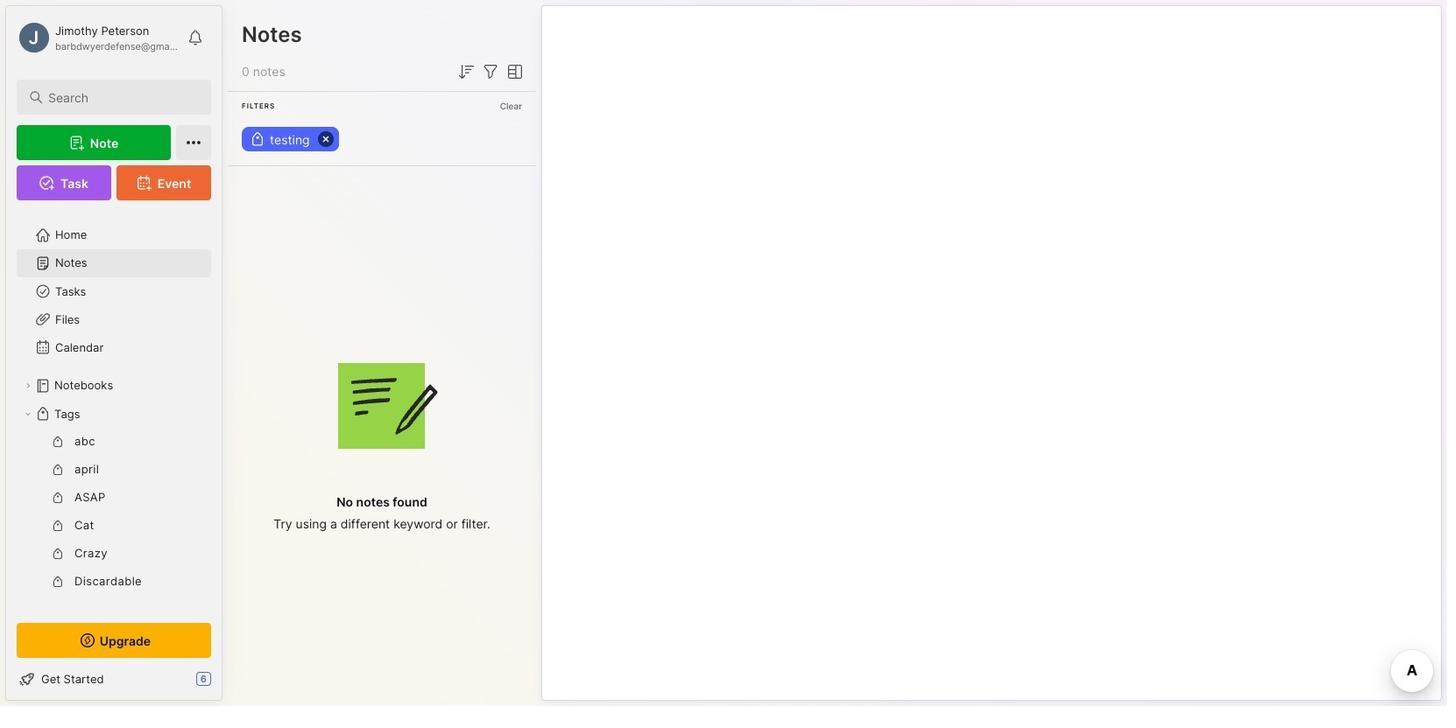 Task type: vqa. For each thing, say whether or not it's contained in the screenshot.
Find tasks… TEXT FIELD
no



Task type: describe. For each thing, give the bounding box(es) containing it.
Search text field
[[48, 89, 195, 106]]

View options field
[[501, 61, 526, 82]]

group inside tree
[[17, 428, 211, 707]]

add filters image
[[480, 61, 501, 82]]

tree inside 'main' element
[[6, 211, 222, 707]]

Sort options field
[[455, 61, 477, 82]]

note window - loading element
[[541, 5, 1442, 702]]

expand tags image
[[23, 409, 33, 420]]

none search field inside 'main' element
[[48, 87, 195, 108]]

Account field
[[17, 20, 179, 55]]

Help and Learning task checklist field
[[6, 666, 222, 694]]



Task type: locate. For each thing, give the bounding box(es) containing it.
click to collapse image
[[221, 674, 234, 695]]

Add filters field
[[480, 61, 501, 82]]

expand notebooks image
[[23, 381, 33, 392]]

None search field
[[48, 87, 195, 108]]

group
[[17, 428, 211, 707]]

main element
[[0, 0, 228, 707]]

tree
[[6, 211, 222, 707]]



